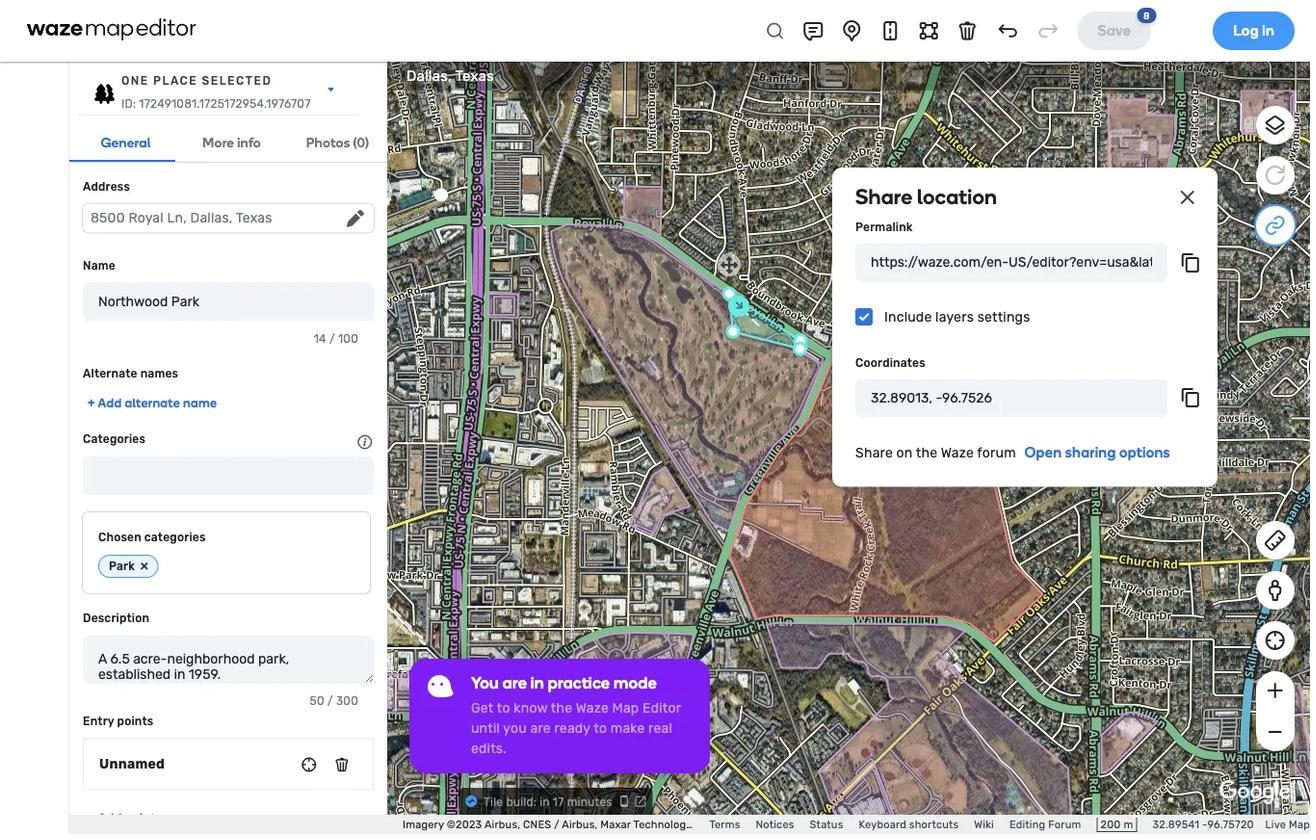 Task type: describe. For each thing, give the bounding box(es) containing it.
location
[[917, 184, 997, 209]]

share on the waze forum
[[856, 445, 1016, 461]]

coordinates text field
[[856, 379, 1168, 418]]

share for share location
[[856, 184, 913, 209]]

the
[[916, 445, 938, 461]]

waze
[[941, 445, 974, 461]]

share location
[[856, 184, 997, 209]]



Task type: locate. For each thing, give the bounding box(es) containing it.
1 share from the top
[[856, 184, 913, 209]]

share left location
[[856, 184, 913, 209]]

copy image
[[1179, 251, 1203, 274], [1179, 387, 1203, 410]]

2 copy image from the top
[[1179, 387, 1203, 410]]

copy image for permalink 'text box'
[[1179, 251, 1203, 274]]

copy image for coordinates text field
[[1179, 387, 1203, 410]]

0 vertical spatial share
[[856, 184, 913, 209]]

1 vertical spatial copy image
[[1179, 387, 1203, 410]]

1 copy image from the top
[[1179, 251, 1203, 274]]

2 share from the top
[[856, 445, 893, 461]]

share
[[856, 184, 913, 209], [856, 445, 893, 461]]

share left on
[[856, 445, 893, 461]]

permalink text field
[[856, 244, 1168, 282]]

forum
[[977, 445, 1016, 461]]

0 vertical spatial copy image
[[1179, 251, 1203, 274]]

share for share on the waze forum
[[856, 445, 893, 461]]

1 vertical spatial share
[[856, 445, 893, 461]]

on
[[897, 445, 913, 461]]



Task type: vqa. For each thing, say whether or not it's contained in the screenshot.
Notices link
no



